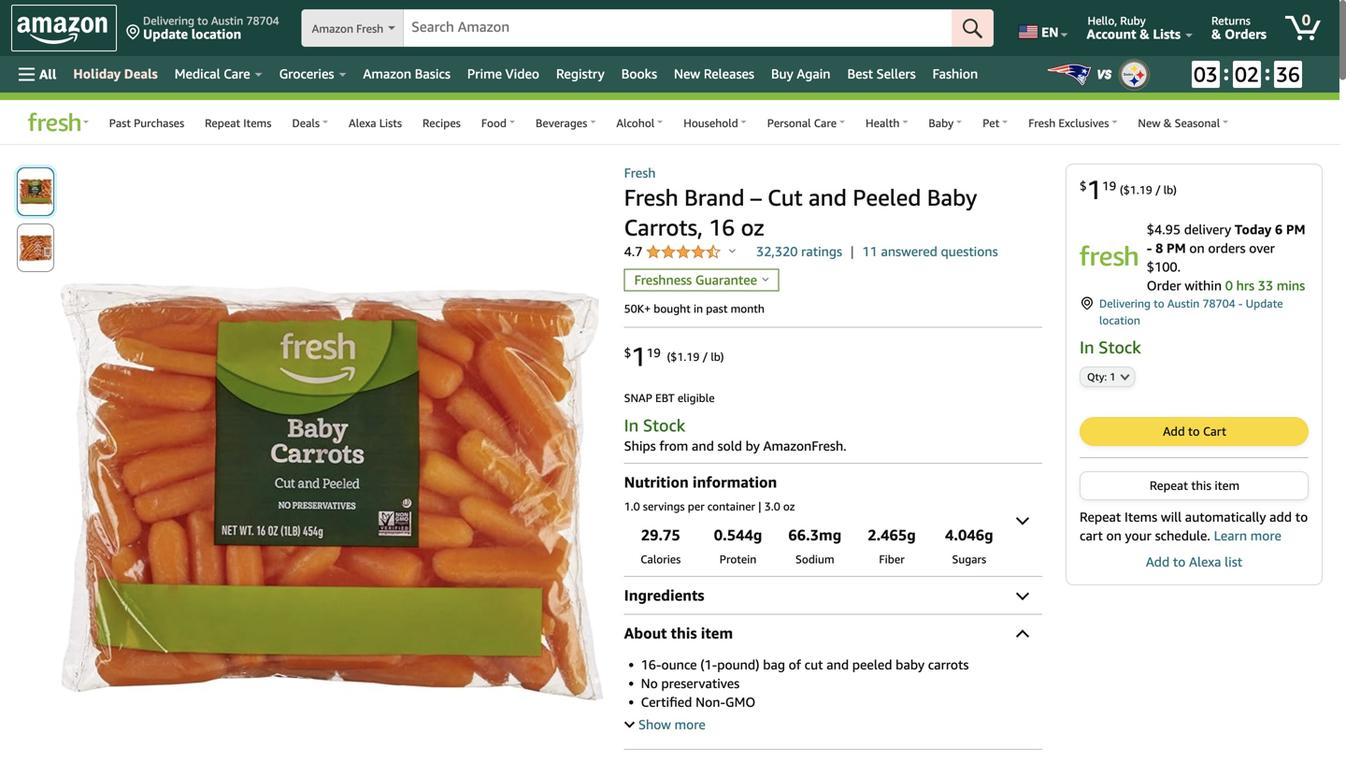 Task type: locate. For each thing, give the bounding box(es) containing it.
fresh left exclusives
[[1029, 116, 1056, 130]]

ruby
[[1121, 14, 1146, 27]]

alexa right deals link
[[349, 116, 377, 130]]

repeat inside navigation navigation
[[205, 116, 240, 130]]

0 vertical spatial pm
[[1287, 222, 1306, 237]]

1 horizontal spatial |
[[851, 244, 855, 259]]

$1.19
[[1124, 183, 1153, 196], [671, 350, 700, 363]]

0 vertical spatial stock
[[1099, 337, 1142, 357]]

2 section expand image from the top
[[1017, 587, 1030, 601]]

about this item
[[624, 624, 733, 642]]

item up the automatically
[[1215, 478, 1240, 493]]

and
[[809, 184, 847, 211], [692, 438, 714, 453], [827, 657, 849, 672]]

calories
[[641, 553, 681, 566]]

0 horizontal spatial (
[[667, 350, 671, 363]]

0 vertical spatial amazon
[[312, 22, 354, 35]]

lb) up "eligible"
[[711, 350, 724, 363]]

past
[[706, 302, 728, 315]]

section expand image inside ingredients 'dropdown button'
[[1017, 587, 1030, 601]]

0 horizontal spatial this
[[671, 624, 697, 642]]

0 right orders
[[1303, 11, 1311, 29]]

item
[[1215, 478, 1240, 493], [701, 624, 733, 642]]

0 horizontal spatial delivering
[[143, 14, 195, 27]]

32,320 ratings link
[[757, 244, 843, 259]]

stock up dropdown icon on the right
[[1099, 337, 1142, 357]]

1 horizontal spatial 1
[[1087, 174, 1103, 205]]

seasonal
[[1175, 116, 1221, 130]]

1 vertical spatial austin
[[1168, 297, 1200, 310]]

$ 1 19 ( $1.19 / lb) up $4.95
[[1080, 174, 1177, 205]]

1 vertical spatial amazon
[[363, 66, 412, 81]]

1 horizontal spatial oz
[[784, 500, 795, 513]]

1 vertical spatial section expand image
[[1017, 587, 1030, 601]]

| left 11
[[851, 244, 855, 259]]

0 vertical spatial /
[[1156, 183, 1161, 196]]

registry link
[[548, 61, 613, 87]]

baby link
[[919, 108, 973, 137]]

pm right 6
[[1287, 222, 1306, 237]]

delivering inside delivering to austin 78704 update location
[[143, 14, 195, 27]]

delivering inside delivering to austin 78704 - update location
[[1100, 297, 1151, 310]]

1 vertical spatial (
[[667, 350, 671, 363]]

fresh up amazon basics
[[356, 22, 384, 35]]

None submit
[[952, 9, 994, 47], [18, 168, 53, 215], [18, 224, 53, 271], [952, 9, 994, 47], [18, 168, 53, 215], [18, 224, 53, 271]]

1 horizontal spatial 78704
[[1203, 297, 1236, 310]]

& left orders
[[1212, 26, 1222, 42]]

items for repeat items will automatically add to cart on your schedule.
[[1125, 509, 1158, 525]]

items up your
[[1125, 509, 1158, 525]]

peeled
[[853, 657, 893, 672]]

repeat up will
[[1150, 478, 1189, 493]]

1 vertical spatial in
[[624, 415, 639, 435]]

pm right 8
[[1167, 240, 1187, 256]]

all button
[[10, 56, 65, 93]]

update up medical
[[143, 26, 188, 42]]

new & seasonal
[[1139, 116, 1221, 130]]

0 vertical spatial add
[[1164, 424, 1186, 439]]

about
[[624, 624, 667, 642]]

repeat up cart
[[1080, 509, 1122, 525]]

deals link
[[282, 108, 339, 137]]

lists left recipes
[[379, 116, 402, 130]]

0 horizontal spatial item
[[701, 624, 733, 642]]

lists right ruby
[[1154, 26, 1181, 42]]

care right medical
[[224, 66, 250, 81]]

this
[[1192, 478, 1212, 493], [671, 624, 697, 642]]

19 down exclusives
[[1103, 178, 1117, 193]]

- inside today 6 pm - 8 pm
[[1147, 240, 1153, 256]]

all
[[39, 66, 57, 82]]

oz
[[741, 214, 765, 241], [784, 500, 795, 513]]

to left cart
[[1189, 424, 1201, 439]]

0 horizontal spatial |
[[759, 500, 762, 513]]

information
[[693, 473, 778, 491]]

stock inside in stock ships from and sold by amazonfresh.
[[643, 415, 686, 435]]

repeat items
[[205, 116, 272, 130]]

location up medical care
[[191, 26, 242, 42]]

purchases
[[134, 116, 184, 130]]

1 horizontal spatial $ 1 19 ( $1.19 / lb)
[[1080, 174, 1177, 205]]

location up in stock
[[1100, 314, 1141, 327]]

& for returns
[[1212, 26, 1222, 42]]

pm
[[1287, 222, 1306, 237], [1167, 240, 1187, 256]]

bought
[[654, 302, 691, 315]]

amazon up groceries link
[[312, 22, 354, 35]]

pet
[[983, 116, 1000, 130]]

ingredients
[[624, 586, 705, 604]]

0 horizontal spatial update
[[143, 26, 188, 42]]

oz inside nutrition information 1.0 servings per container | 3.0 oz
[[784, 500, 795, 513]]

to right "add"
[[1296, 509, 1309, 525]]

1 left dropdown icon on the right
[[1110, 371, 1116, 383]]

repeat down medical care link
[[205, 116, 240, 130]]

in up qty:
[[1080, 337, 1095, 357]]

$ 1 19 ( $1.19 / lb) up snap ebt eligible
[[624, 341, 724, 372]]

1 horizontal spatial this
[[1192, 478, 1212, 493]]

this up ounce
[[671, 624, 697, 642]]

& inside returns & orders
[[1212, 26, 1222, 42]]

: left 02
[[1224, 60, 1230, 85]]

1 horizontal spatial alexa
[[1190, 554, 1222, 570]]

1 vertical spatial new
[[1139, 116, 1161, 130]]

austin for update
[[1168, 297, 1200, 310]]

0 horizontal spatial repeat
[[205, 116, 240, 130]]

baby left pet at the right of the page
[[929, 116, 954, 130]]

new & seasonal link
[[1128, 108, 1239, 137]]

( down "fresh exclusives" link
[[1120, 183, 1124, 196]]

78704 up groceries
[[246, 14, 279, 27]]

of
[[789, 657, 802, 672]]

& for new
[[1164, 116, 1172, 130]]

1 vertical spatial more
[[675, 717, 706, 732]]

- down hrs
[[1239, 297, 1243, 310]]

- left 8
[[1147, 240, 1153, 256]]

on right cart
[[1107, 528, 1122, 543]]

1 vertical spatial 19
[[647, 345, 661, 360]]

1 horizontal spatial pm
[[1287, 222, 1306, 237]]

add left cart
[[1164, 424, 1186, 439]]

|
[[851, 244, 855, 259], [759, 500, 762, 513]]

1 horizontal spatial deals
[[292, 116, 320, 130]]

more down the non-
[[675, 717, 706, 732]]

qty: 1
[[1088, 371, 1116, 383]]

( up snap ebt eligible
[[667, 350, 671, 363]]

again
[[797, 66, 831, 81]]

delivering down order
[[1100, 297, 1151, 310]]

amazon left basics
[[363, 66, 412, 81]]

0 horizontal spatial on
[[1107, 528, 1122, 543]]

brand
[[685, 184, 745, 211]]

16-ounce (1-pound) bag of cut and peeled baby carrots no preservatives certified non-gmo
[[641, 657, 969, 710]]

austin up medical care link
[[211, 14, 244, 27]]

more
[[1251, 528, 1282, 543], [675, 717, 706, 732]]

78704 down within
[[1203, 297, 1236, 310]]

1 horizontal spatial stock
[[1099, 337, 1142, 357]]

78704 inside delivering to austin 78704 - update location
[[1203, 297, 1236, 310]]

0 horizontal spatial austin
[[211, 14, 244, 27]]

0 vertical spatial (
[[1120, 183, 1124, 196]]

austin inside delivering to austin 78704 - update location
[[1168, 297, 1200, 310]]

0 vertical spatial new
[[674, 66, 701, 81]]

new for new & seasonal
[[1139, 116, 1161, 130]]

items left deals link
[[243, 116, 272, 130]]

exclusives
[[1059, 116, 1110, 130]]

navigation navigation
[[0, 0, 1347, 762]]

peeled
[[853, 184, 922, 211]]

& right account
[[1140, 26, 1150, 42]]

1 vertical spatial delivering
[[1100, 297, 1151, 310]]

0 vertical spatial -
[[1147, 240, 1153, 256]]

item inside dropdown button
[[701, 624, 733, 642]]

repeat items link
[[195, 108, 282, 137]]

guarantee
[[696, 272, 758, 288]]

2 horizontal spatial &
[[1212, 26, 1222, 42]]

1 horizontal spatial more
[[1251, 528, 1282, 543]]

care right the personal at right
[[814, 116, 837, 130]]

0 horizontal spatial more
[[675, 717, 706, 732]]

0 vertical spatial section expand image
[[1017, 512, 1030, 525]]

1 vertical spatial on
[[1107, 528, 1122, 543]]

baby
[[929, 116, 954, 130], [928, 184, 978, 211]]

0 horizontal spatial items
[[243, 116, 272, 130]]

over
[[1250, 240, 1276, 256]]

0 horizontal spatial $ 1 19 ( $1.19 / lb)
[[624, 341, 724, 372]]

1 horizontal spatial amazon
[[363, 66, 412, 81]]

en link
[[1008, 5, 1077, 51]]

past purchases
[[109, 116, 184, 130]]

0 vertical spatial 0
[[1303, 11, 1311, 29]]

in inside in stock ships from and sold by amazonfresh.
[[624, 415, 639, 435]]

1 horizontal spatial -
[[1239, 297, 1243, 310]]

/ up $4.95
[[1156, 183, 1161, 196]]

deals right holiday
[[124, 66, 158, 81]]

78704 inside delivering to austin 78704 update location
[[246, 14, 279, 27]]

to up medical
[[197, 14, 208, 27]]

snap
[[624, 391, 653, 404]]

2 : from the left
[[1265, 60, 1271, 85]]

this up the automatically
[[1192, 478, 1212, 493]]

fresh brand – cut and peeled baby carrots, 16 oz image
[[60, 282, 605, 701]]

alexa
[[349, 116, 377, 130], [1190, 554, 1222, 570]]

add down your
[[1147, 554, 1170, 570]]

0 vertical spatial 19
[[1103, 178, 1117, 193]]

1 vertical spatial /
[[703, 350, 708, 363]]

$1.19 up $4.95
[[1124, 183, 1153, 196]]

1 horizontal spatial :
[[1265, 60, 1271, 85]]

to down order
[[1154, 297, 1165, 310]]

this inside button
[[1192, 478, 1212, 493]]

automatically
[[1186, 509, 1267, 525]]

1 vertical spatial update
[[1246, 297, 1284, 310]]

0 horizontal spatial in
[[624, 415, 639, 435]]

1 horizontal spatial item
[[1215, 478, 1240, 493]]

1 vertical spatial $ 1 19 ( $1.19 / lb)
[[624, 341, 724, 372]]

items inside repeat items will automatically add to cart on your schedule.
[[1125, 509, 1158, 525]]

hello,
[[1088, 14, 1118, 27]]

delivering to austin 78704 update location
[[143, 14, 279, 42]]

fresh
[[356, 22, 384, 35], [1029, 116, 1056, 130], [624, 165, 656, 181], [624, 184, 679, 211]]

new left seasonal
[[1139, 116, 1161, 130]]

0 vertical spatial alexa
[[349, 116, 377, 130]]

recipes link
[[413, 108, 471, 137]]

delivering up medical
[[143, 14, 195, 27]]

1 section expand image from the top
[[1017, 512, 1030, 525]]

0 vertical spatial oz
[[741, 214, 765, 241]]

qty: 1 button
[[1081, 368, 1135, 386]]

to inside delivering to austin 78704 - update location
[[1154, 297, 1165, 310]]

19
[[1103, 178, 1117, 193], [647, 345, 661, 360]]

0 horizontal spatial :
[[1224, 60, 1230, 85]]

on
[[1190, 240, 1205, 256], [1107, 528, 1122, 543]]

groceries
[[279, 66, 334, 81]]

new for new releases
[[674, 66, 701, 81]]

1 vertical spatial this
[[671, 624, 697, 642]]

: right 02
[[1265, 60, 1271, 85]]

0 horizontal spatial 19
[[647, 345, 661, 360]]

1 horizontal spatial on
[[1190, 240, 1205, 256]]

austin down order
[[1168, 297, 1200, 310]]

0 horizontal spatial amazon
[[312, 22, 354, 35]]

section expand image
[[1017, 512, 1030, 525], [1017, 587, 1030, 601]]

0 vertical spatial this
[[1192, 478, 1212, 493]]

items for repeat items
[[243, 116, 272, 130]]

0 horizontal spatial alexa
[[349, 116, 377, 130]]

0 vertical spatial |
[[851, 244, 855, 259]]

on down '$4.95 delivery'
[[1190, 240, 1205, 256]]

stock for in stock ships from and sold by amazonfresh.
[[643, 415, 686, 435]]

items
[[243, 116, 272, 130], [1125, 509, 1158, 525]]

repeat inside button
[[1150, 478, 1189, 493]]

item inside button
[[1215, 478, 1240, 493]]

0 horizontal spatial $1.19
[[671, 350, 700, 363]]

austin
[[211, 14, 244, 27], [1168, 297, 1200, 310]]

1 horizontal spatial &
[[1164, 116, 1172, 130]]

0 vertical spatial delivering
[[143, 14, 195, 27]]

baby inside navigation navigation
[[929, 116, 954, 130]]

more for learn more
[[1251, 528, 1282, 543]]

this for about
[[671, 624, 697, 642]]

Add to Cart submit
[[1081, 418, 1309, 445]]

care for medical care
[[224, 66, 250, 81]]

0 vertical spatial and
[[809, 184, 847, 211]]

& left seasonal
[[1164, 116, 1172, 130]]

returns
[[1212, 14, 1251, 27]]

1 vertical spatial and
[[692, 438, 714, 453]]

3.0
[[765, 500, 781, 513]]

popover image
[[763, 277, 769, 282]]

cut
[[768, 184, 803, 211]]

items inside navigation navigation
[[243, 116, 272, 130]]

to inside delivering to austin 78704 update location
[[197, 14, 208, 27]]

(
[[1120, 183, 1124, 196], [667, 350, 671, 363]]

repeat inside repeat items will automatically add to cart on your schedule.
[[1080, 509, 1122, 525]]

0 horizontal spatial deals
[[124, 66, 158, 81]]

returns & orders
[[1212, 14, 1267, 42]]

03 : 02 : 36
[[1194, 60, 1301, 87]]

this inside dropdown button
[[671, 624, 697, 642]]

1 vertical spatial stock
[[643, 415, 686, 435]]

0 vertical spatial items
[[243, 116, 272, 130]]

baby up questions
[[928, 184, 978, 211]]

lb) up $4.95
[[1164, 183, 1177, 196]]

11
[[863, 244, 878, 259]]

1 horizontal spatial $
[[1080, 178, 1087, 193]]

update
[[143, 26, 188, 42], [1246, 297, 1284, 310]]

repeat this item
[[1150, 478, 1240, 493]]

fresh link
[[624, 165, 656, 181]]

0 horizontal spatial care
[[224, 66, 250, 81]]

update down '33'
[[1246, 297, 1284, 310]]

/ up "eligible"
[[703, 350, 708, 363]]

freshness
[[635, 272, 692, 288]]

amazon
[[312, 22, 354, 35], [363, 66, 412, 81]]

Amazon Fresh search field
[[302, 9, 994, 49]]

more down "add"
[[1251, 528, 1282, 543]]

new left releases
[[674, 66, 701, 81]]

1 horizontal spatial lists
[[1154, 26, 1181, 42]]

1 horizontal spatial lb)
[[1164, 183, 1177, 196]]

$1.19 up "eligible"
[[671, 350, 700, 363]]

alexa left list
[[1190, 554, 1222, 570]]

item for about this item
[[701, 624, 733, 642]]

0 horizontal spatial $
[[624, 345, 632, 360]]

0 vertical spatial update
[[143, 26, 188, 42]]

holiday deals
[[73, 66, 158, 81]]

to inside repeat items will automatically add to cart on your schedule.
[[1296, 509, 1309, 525]]

on orders over $100. order within 0 hrs 33 mins
[[1147, 240, 1306, 293]]

repeat
[[205, 116, 240, 130], [1150, 478, 1189, 493], [1080, 509, 1122, 525]]

0 horizontal spatial 78704
[[246, 14, 279, 27]]

austin for location
[[211, 14, 244, 27]]

stock up from
[[643, 415, 686, 435]]

$ down 50k+
[[624, 345, 632, 360]]

hello, ruby
[[1088, 14, 1146, 27]]

on inside repeat items will automatically add to cart on your schedule.
[[1107, 528, 1122, 543]]

groceries link
[[271, 61, 355, 87]]

add to alexa list
[[1147, 554, 1243, 570]]

0 horizontal spatial /
[[703, 350, 708, 363]]

fiber
[[880, 553, 905, 566]]

item up '(1-'
[[701, 624, 733, 642]]

austin inside delivering to austin 78704 update location
[[211, 14, 244, 27]]

deals down groceries
[[292, 116, 320, 130]]

2 horizontal spatial 1
[[1110, 371, 1116, 383]]

1 horizontal spatial in
[[1080, 337, 1095, 357]]

cut
[[805, 657, 824, 672]]

1 horizontal spatial 19
[[1103, 178, 1117, 193]]

1 vertical spatial 78704
[[1203, 297, 1236, 310]]

6
[[1276, 222, 1283, 237]]

1 up snap
[[632, 341, 647, 372]]

0.544g
[[714, 526, 763, 544]]

0 vertical spatial 78704
[[246, 14, 279, 27]]

fresh down fresh 'link'
[[624, 184, 679, 211]]

add
[[1164, 424, 1186, 439], [1147, 554, 1170, 570]]

amazon inside 'search box'
[[312, 22, 354, 35]]

2 horizontal spatial repeat
[[1150, 478, 1189, 493]]

50k+
[[624, 302, 651, 315]]

item for repeat this item
[[1215, 478, 1240, 493]]

0 vertical spatial repeat
[[205, 116, 240, 130]]

in up ships
[[624, 415, 639, 435]]

| left 3.0
[[759, 500, 762, 513]]

delivering for -
[[1100, 297, 1151, 310]]

0 vertical spatial more
[[1251, 528, 1282, 543]]

show
[[639, 717, 672, 732]]

0 horizontal spatial 0
[[1226, 278, 1234, 293]]

0 left hrs
[[1226, 278, 1234, 293]]

oz right 3.0
[[784, 500, 795, 513]]

0 horizontal spatial location
[[191, 26, 242, 42]]

1 vertical spatial baby
[[928, 184, 978, 211]]

repeat for repeat items will automatically add to cart on your schedule.
[[1080, 509, 1122, 525]]

0 horizontal spatial oz
[[741, 214, 765, 241]]

to down schedule.
[[1174, 554, 1186, 570]]

1 horizontal spatial update
[[1246, 297, 1284, 310]]

0 horizontal spatial &
[[1140, 26, 1150, 42]]

$ down exclusives
[[1080, 178, 1087, 193]]

in stock ships from and sold by amazonfresh.
[[624, 415, 847, 453]]

ingredients button
[[624, 583, 1043, 606]]

0 vertical spatial lb)
[[1164, 183, 1177, 196]]

19 up ebt
[[647, 345, 661, 360]]

oz down –
[[741, 214, 765, 241]]

popover image
[[730, 248, 736, 253]]

Search Amazon text field
[[404, 10, 952, 46]]

add for add to cart
[[1164, 424, 1186, 439]]

0 link
[[1278, 5, 1330, 51]]

section collapse image
[[1017, 630, 1030, 643]]

11 answered questions link
[[863, 242, 999, 261]]

1 down exclusives
[[1087, 174, 1103, 205]]

0 inside on orders over $100. order within 0 hrs 33 mins
[[1226, 278, 1234, 293]]

1 horizontal spatial repeat
[[1080, 509, 1122, 525]]



Task type: describe. For each thing, give the bounding box(es) containing it.
36
[[1277, 62, 1301, 87]]

amazon for amazon fresh
[[312, 22, 354, 35]]

personal care link
[[757, 108, 856, 137]]

repeat this item button
[[1081, 472, 1309, 499]]

ounce
[[662, 657, 697, 672]]

78704 for location
[[246, 14, 279, 27]]

bag
[[763, 657, 786, 672]]

in for in stock ships from and sold by amazonfresh.
[[624, 415, 639, 435]]

0 vertical spatial $
[[1080, 178, 1087, 193]]

66.3mg sodium
[[789, 526, 842, 566]]

1 vertical spatial $
[[624, 345, 632, 360]]

orders
[[1209, 240, 1246, 256]]

4.046g
[[946, 526, 994, 544]]

on inside on orders over $100. order within 0 hrs 33 mins
[[1190, 240, 1205, 256]]

- inside delivering to austin 78704 - update location
[[1239, 297, 1243, 310]]

nutrition
[[624, 473, 689, 491]]

amazon basics link
[[355, 61, 459, 87]]

fashion link
[[925, 61, 987, 87]]

and inside in stock ships from and sold by amazonfresh.
[[692, 438, 714, 453]]

0 inside navigation navigation
[[1303, 11, 1311, 29]]

amazon image
[[17, 17, 108, 45]]

releases
[[704, 66, 755, 81]]

medical care link
[[166, 61, 271, 87]]

freshness guarantee
[[635, 272, 758, 288]]

1 horizontal spatial $1.19
[[1124, 183, 1153, 196]]

recipes
[[423, 116, 461, 130]]

care for personal care
[[814, 116, 837, 130]]

1 vertical spatial lb)
[[711, 350, 724, 363]]

food
[[482, 116, 507, 130]]

patriots vs. steelers image
[[1013, 56, 1340, 93]]

new releases link
[[666, 61, 763, 87]]

and inside fresh fresh brand – cut and peeled baby carrots, 16 oz
[[809, 184, 847, 211]]

02
[[1236, 62, 1260, 87]]

$4.95
[[1147, 222, 1181, 237]]

personal care
[[768, 116, 837, 130]]

fresh exclusives
[[1029, 116, 1110, 130]]

location inside delivering to austin 78704 - update location
[[1100, 314, 1141, 327]]

1 vertical spatial $1.19
[[671, 350, 700, 363]]

today 6 pm - 8 pm
[[1147, 222, 1306, 256]]

4.7 button
[[624, 244, 736, 261]]

(1-
[[701, 657, 718, 672]]

baby inside fresh fresh brand – cut and peeled baby carrots, 16 oz
[[928, 184, 978, 211]]

1 vertical spatial alexa
[[1190, 554, 1222, 570]]

repeat for repeat this item
[[1150, 478, 1189, 493]]

past
[[109, 116, 131, 130]]

ratings
[[802, 244, 843, 259]]

03
[[1194, 62, 1219, 87]]

learn more link
[[1215, 528, 1282, 543]]

ebt
[[656, 391, 675, 404]]

from
[[660, 438, 689, 453]]

books
[[622, 66, 658, 81]]

alexa inside navigation navigation
[[349, 116, 377, 130]]

add for add to alexa list
[[1147, 554, 1170, 570]]

amazon fresh logo image
[[24, 113, 80, 136]]

lists inside 'alexa lists' link
[[379, 116, 402, 130]]

holiday deals link
[[65, 61, 166, 87]]

order
[[1147, 278, 1182, 293]]

4.046g sugars
[[946, 526, 994, 566]]

books link
[[613, 61, 666, 87]]

pound)
[[718, 657, 760, 672]]

location inside delivering to austin 78704 update location
[[191, 26, 242, 42]]

update inside delivering to austin 78704 - update location
[[1246, 297, 1284, 310]]

account
[[1087, 26, 1137, 42]]

your
[[1126, 528, 1152, 543]]

alexa lists
[[349, 116, 402, 130]]

nutrition information 1.0 servings per container | 3.0 oz
[[624, 473, 795, 513]]

amazon fresh
[[312, 22, 384, 35]]

prime
[[468, 66, 502, 81]]

household link
[[674, 108, 757, 137]]

| inside nutrition information 1.0 servings per container | 3.0 oz
[[759, 500, 762, 513]]

best sellers link
[[839, 61, 925, 87]]

delivering to austin 78704 - update location
[[1100, 297, 1284, 327]]

to for add to alexa list
[[1174, 554, 1186, 570]]

33
[[1259, 278, 1274, 293]]

delivering to austin 78704 - update location link
[[1080, 295, 1309, 329]]

add to alexa list link
[[1147, 554, 1243, 570]]

1 vertical spatial pm
[[1167, 240, 1187, 256]]

delivering for update
[[143, 14, 195, 27]]

0 vertical spatial $ 1 19 ( $1.19 / lb)
[[1080, 174, 1177, 205]]

amazon for amazon basics
[[363, 66, 412, 81]]

learn more
[[1215, 528, 1282, 543]]

cart
[[1080, 528, 1104, 543]]

fresh inside 'search box'
[[356, 22, 384, 35]]

update inside delivering to austin 78704 update location
[[143, 26, 188, 42]]

$100.
[[1147, 259, 1181, 275]]

buy
[[772, 66, 794, 81]]

to for add to cart
[[1189, 424, 1201, 439]]

more for show more
[[675, 717, 706, 732]]

78704 for update
[[1203, 297, 1236, 310]]

1 : from the left
[[1224, 60, 1230, 85]]

sugars
[[953, 553, 987, 566]]

this for repeat
[[1192, 478, 1212, 493]]

to for delivering to austin 78704 - update location
[[1154, 297, 1165, 310]]

1 inside button
[[1110, 371, 1116, 383]]

8
[[1156, 240, 1164, 256]]

household
[[684, 116, 739, 130]]

non-
[[696, 694, 726, 710]]

& for account
[[1140, 26, 1150, 42]]

food link
[[471, 108, 526, 137]]

dropdown image
[[1121, 373, 1130, 381]]

delivery
[[1185, 222, 1232, 237]]

about this item button
[[624, 621, 1043, 644]]

no
[[641, 676, 658, 691]]

video
[[506, 66, 540, 81]]

to for delivering to austin 78704 update location
[[197, 14, 208, 27]]

0 horizontal spatial 1
[[632, 341, 647, 372]]

in for in stock
[[1080, 337, 1095, 357]]

by
[[746, 438, 760, 453]]

0 vertical spatial lists
[[1154, 26, 1181, 42]]

account & lists
[[1087, 26, 1181, 42]]

extender expand image
[[625, 718, 635, 728]]

qty:
[[1088, 371, 1108, 383]]

oz inside fresh fresh brand – cut and peeled baby carrots, 16 oz
[[741, 214, 765, 241]]

in stock
[[1080, 337, 1142, 357]]

66.3mg
[[789, 526, 842, 544]]

and inside the 16-ounce (1-pound) bag of cut and peeled baby carrots no preservatives certified non-gmo
[[827, 657, 849, 672]]

add
[[1270, 509, 1293, 525]]

baby
[[896, 657, 925, 672]]

fashion
[[933, 66, 979, 81]]

stock for in stock
[[1099, 337, 1142, 357]]

freshness guarantee button
[[635, 272, 769, 288]]

en
[[1042, 24, 1059, 40]]

29.75 calories
[[641, 526, 681, 566]]

carrots,
[[624, 214, 703, 241]]

1 horizontal spatial (
[[1120, 183, 1124, 196]]

repeat for repeat items
[[205, 116, 240, 130]]

container
[[708, 500, 756, 513]]

fresh down alcohol on the top of page
[[624, 165, 656, 181]]

answered
[[881, 244, 938, 259]]



Task type: vqa. For each thing, say whether or not it's contained in the screenshot.


